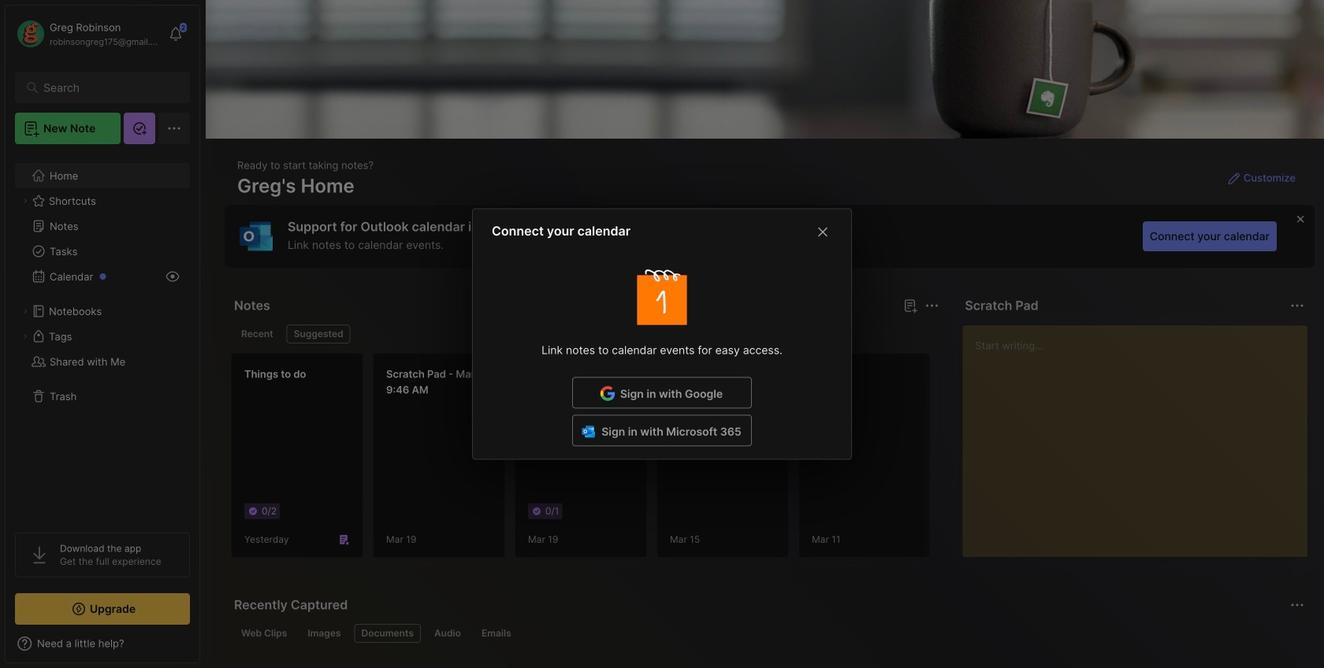 Task type: locate. For each thing, give the bounding box(es) containing it.
main element
[[0, 0, 205, 668]]

tree
[[6, 154, 199, 519]]

Search text field
[[43, 80, 169, 95]]

tree inside 'main' element
[[6, 154, 199, 519]]

tab
[[234, 325, 280, 344], [287, 325, 350, 344], [234, 624, 294, 643], [301, 624, 348, 643], [354, 624, 421, 643], [427, 624, 468, 643], [474, 624, 518, 643]]

None search field
[[43, 78, 169, 97]]

0 vertical spatial tab list
[[234, 325, 937, 344]]

expand tags image
[[20, 332, 30, 341]]

none search field inside 'main' element
[[43, 78, 169, 97]]

2 tab list from the top
[[234, 624, 1302, 643]]

tab list
[[234, 325, 937, 344], [234, 624, 1302, 643]]

1 vertical spatial tab list
[[234, 624, 1302, 643]]

row group
[[231, 353, 1324, 567]]



Task type: vqa. For each thing, say whether or not it's contained in the screenshot.
SEARCH BOX inside the Main element
yes



Task type: describe. For each thing, give the bounding box(es) containing it.
Start writing… text field
[[975, 325, 1307, 545]]

close image
[[813, 223, 832, 242]]

expand notebooks image
[[20, 307, 30, 316]]

1 tab list from the top
[[234, 325, 937, 344]]



